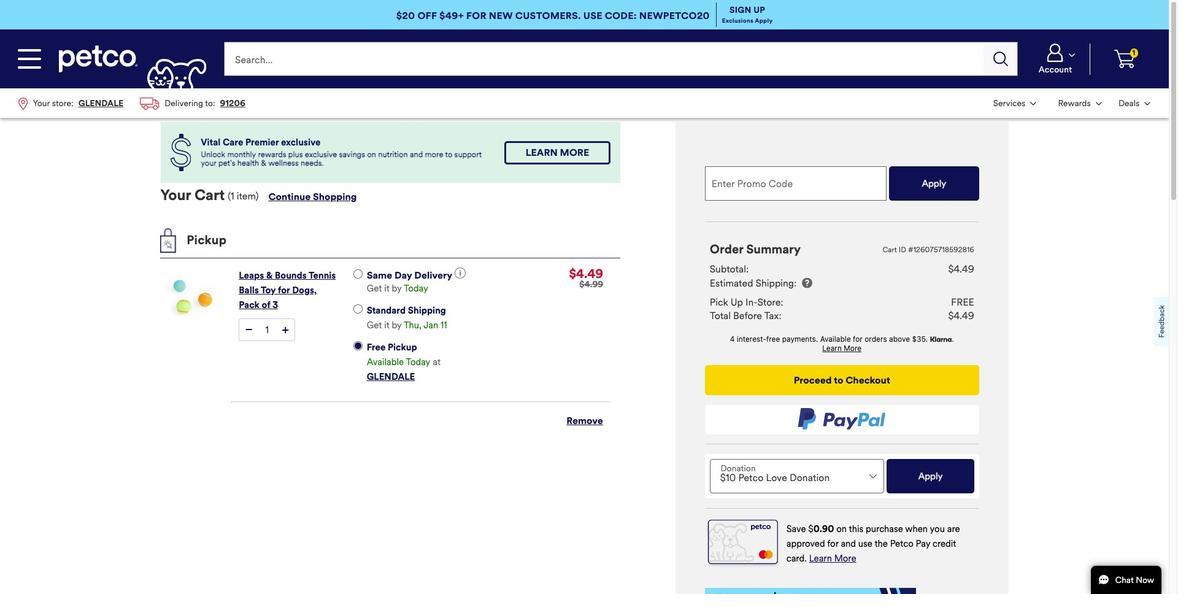 Task type: vqa. For each thing, say whether or not it's contained in the screenshot.
Available within 4 interest-free payments. Available for orders above $35. Klarna . Learn More
yes



Task type: locate. For each thing, give the bounding box(es) containing it.
1 horizontal spatial to
[[834, 374, 843, 386]]

1 by from the top
[[392, 283, 402, 294]]

to
[[445, 150, 452, 159], [834, 374, 843, 386]]

search image
[[993, 52, 1008, 66]]

1 horizontal spatial carat down icon 13 button
[[1112, 90, 1158, 117]]

1 horizontal spatial tooltip
[[802, 276, 814, 289]]

0 horizontal spatial available
[[367, 357, 404, 368]]

list
[[10, 88, 254, 118], [985, 88, 1159, 118]]

leaps & bounds tennis balls toy for dogs, pack of 3 link
[[239, 270, 336, 310]]

to right more
[[445, 150, 452, 159]]

2 get from the top
[[367, 320, 382, 331]]

for up 'learn more' link
[[827, 538, 839, 549]]

same
[[367, 269, 392, 281]]

shipping:
[[756, 278, 797, 289]]

today down same day delivery
[[404, 283, 428, 294]]

$49+
[[439, 10, 464, 22]]

on left this
[[837, 523, 847, 534]]

1 horizontal spatial list
[[985, 88, 1159, 118]]

subtotal:
[[710, 263, 749, 275]]

order summary
[[710, 242, 801, 257]]

& inside vital care premier exclusive unlock monthly rewards plus exclusive savings on nutrition and more             to support your pet's health & wellness needs.
[[261, 158, 267, 168]]

learn more
[[526, 146, 589, 158], [809, 553, 856, 564]]

more
[[560, 146, 589, 158], [844, 344, 862, 353], [834, 553, 856, 564]]

get down the standard at the left bottom of page
[[367, 320, 382, 331]]

purchase
[[866, 523, 903, 534]]

1 vertical spatial more
[[844, 344, 862, 353]]

on inside vital care premier exclusive unlock monthly rewards plus exclusive savings on nutrition and more             to support your pet's health & wellness needs.
[[367, 150, 376, 159]]

0 horizontal spatial on
[[367, 150, 376, 159]]

0 horizontal spatial list
[[10, 88, 254, 118]]

carat down icon 13 button
[[1026, 43, 1085, 75], [1046, 90, 1109, 117]]

0 vertical spatial for
[[278, 285, 290, 296]]

0 vertical spatial learn more
[[526, 146, 589, 158]]

get
[[367, 283, 382, 294], [367, 320, 382, 331]]

0 horizontal spatial pickup
[[187, 233, 227, 248]]

continue
[[268, 191, 311, 203]]

0 vertical spatial $
[[580, 279, 585, 290]]

health
[[237, 158, 259, 168]]

total
[[710, 310, 731, 322]]

on
[[367, 150, 376, 159], [837, 523, 847, 534]]

to right proceed
[[834, 374, 843, 386]]

1 vertical spatial learn
[[822, 344, 842, 353]]

and inside vital care premier exclusive unlock monthly rewards plus exclusive savings on nutrition and more             to support your pet's health & wellness needs.
[[410, 150, 423, 159]]

pack
[[239, 299, 260, 310]]

2 it from the top
[[384, 320, 390, 331]]

1 horizontal spatial and
[[841, 538, 856, 549]]

0 vertical spatial it
[[384, 283, 390, 294]]

1 vertical spatial exclusive
[[305, 150, 337, 159]]

it down the standard at the left bottom of page
[[384, 320, 390, 331]]

use
[[583, 10, 602, 22]]

nutrition
[[378, 150, 408, 159]]

savings
[[339, 150, 365, 159]]

apply
[[755, 17, 773, 25], [922, 178, 946, 189], [919, 471, 943, 482]]

delivery
[[414, 269, 452, 281]]

& up toy
[[266, 270, 273, 281]]

None text field
[[258, 319, 276, 341]]

of
[[262, 299, 270, 310]]

1 horizontal spatial $
[[808, 523, 814, 534]]

$4.49 for subtotal:
[[948, 263, 974, 275]]

on right savings
[[367, 150, 376, 159]]

1 vertical spatial by
[[392, 320, 402, 331]]

off
[[418, 10, 437, 22]]

1 vertical spatial &
[[266, 270, 273, 281]]

carat down icon 13 image
[[1069, 53, 1075, 57], [1031, 102, 1037, 105], [1096, 102, 1102, 105], [1145, 102, 1151, 105]]

exclusive up the plus
[[281, 137, 321, 148]]

1 vertical spatial apply button
[[887, 459, 974, 494]]

by down day
[[392, 283, 402, 294]]

it down 'same'
[[384, 283, 390, 294]]

0 vertical spatial and
[[410, 150, 423, 159]]

1 vertical spatial it
[[384, 320, 390, 331]]

up
[[731, 297, 743, 308]]

remove link
[[567, 415, 603, 426]]

0 horizontal spatial tooltip
[[455, 268, 470, 283]]

learn
[[526, 146, 558, 158], [822, 344, 842, 353], [809, 553, 832, 564]]

0 vertical spatial on
[[367, 150, 376, 159]]

exclusive
[[281, 137, 321, 148], [305, 150, 337, 159]]

get down 'same'
[[367, 283, 382, 294]]

by left thu,
[[392, 320, 402, 331]]

by inside standard shipping get it by thu, jan 11
[[392, 320, 402, 331]]

1 vertical spatial today
[[406, 357, 430, 368]]

pickup down your cart (1 item)
[[187, 233, 227, 248]]

tooltip right delivery
[[455, 268, 470, 283]]

0 vertical spatial available
[[820, 335, 851, 344]]

1 vertical spatial $
[[808, 523, 814, 534]]

0 horizontal spatial cart
[[194, 186, 225, 204]]

0 horizontal spatial for
[[278, 285, 290, 296]]

standard shipping get it by thu, jan 11
[[367, 305, 447, 331]]

1 vertical spatial apply
[[922, 178, 946, 189]]

exclusions
[[722, 17, 754, 25]]

today inside free pickup available today at glendale
[[406, 357, 430, 368]]

thu,
[[404, 320, 422, 331]]

continue shopping
[[268, 191, 357, 203]]

1 horizontal spatial pickup
[[388, 342, 417, 353]]

1 vertical spatial on
[[837, 523, 847, 534]]

carat down icon 13 button
[[986, 90, 1044, 117], [1112, 90, 1158, 117]]

more inside 'learn more' link
[[834, 553, 856, 564]]

$4.49
[[948, 263, 974, 275], [569, 266, 603, 282], [948, 310, 974, 322]]

1 vertical spatial learn more
[[809, 553, 856, 564]]

orders
[[865, 335, 887, 344]]

1 vertical spatial to
[[834, 374, 843, 386]]

cart left id
[[883, 246, 897, 254]]

icon carat down image
[[870, 474, 877, 479]]

for left orders
[[853, 335, 863, 344]]

tooltip
[[455, 268, 470, 283], [802, 276, 814, 289]]

0 vertical spatial to
[[445, 150, 452, 159]]

1 vertical spatial for
[[853, 335, 863, 344]]

cart left (1
[[194, 186, 225, 204]]

0 vertical spatial by
[[392, 283, 402, 294]]

estimated shipping:
[[710, 278, 797, 289]]

learn more button
[[822, 344, 862, 353]]

2 vertical spatial for
[[827, 538, 839, 549]]

1 vertical spatial and
[[841, 538, 856, 549]]

0 horizontal spatial learn more
[[526, 146, 589, 158]]

4.99
[[585, 279, 603, 290]]

tennis
[[309, 270, 336, 281]]

0 horizontal spatial to
[[445, 150, 452, 159]]

proceed to checkout button
[[705, 365, 979, 395]]

klarna
[[930, 335, 952, 344]]

& inside leaps & bounds tennis balls toy for dogs, pack of 3
[[266, 270, 273, 281]]

new
[[489, 10, 513, 22]]

and left more
[[410, 150, 423, 159]]

store:
[[758, 297, 783, 308]]

1
[[1133, 49, 1136, 57]]

exclusive right the plus
[[305, 150, 337, 159]]

1 vertical spatial available
[[367, 357, 404, 368]]

1 vertical spatial pickup
[[388, 342, 417, 353]]

save $ 0.90
[[787, 523, 834, 534]]

carat down icon 13 button down 1 link
[[1112, 90, 1158, 117]]

pickup down thu,
[[388, 342, 417, 353]]

balls
[[239, 285, 259, 296]]

& right health at the left
[[261, 158, 267, 168]]

$
[[580, 279, 585, 290], [808, 523, 814, 534]]

when
[[905, 523, 928, 534]]

code:
[[605, 10, 637, 22]]

$20
[[396, 10, 415, 22]]

tax:
[[764, 310, 782, 322]]

2 vertical spatial more
[[834, 553, 856, 564]]

pet's
[[218, 158, 235, 168]]

1 horizontal spatial available
[[820, 335, 851, 344]]

pay
[[916, 538, 930, 549]]

available up the glendale
[[367, 357, 404, 368]]

care
[[223, 137, 243, 148]]

today
[[404, 283, 428, 294], [406, 357, 430, 368]]

2 by from the top
[[392, 320, 402, 331]]

0 vertical spatial more
[[560, 146, 589, 158]]

free
[[367, 342, 386, 353]]

0 horizontal spatial carat down icon 13 button
[[986, 90, 1044, 117]]

1 horizontal spatial on
[[837, 523, 847, 534]]

2 vertical spatial apply
[[919, 471, 943, 482]]

tooltip right shipping:
[[802, 276, 814, 289]]

available right payments.
[[820, 335, 851, 344]]

1 link
[[1095, 43, 1154, 75]]

pickup inside free pickup available today at glendale
[[388, 342, 417, 353]]

Enter Promo Code field
[[705, 166, 887, 201]]

2 horizontal spatial for
[[853, 335, 863, 344]]

2 list from the left
[[985, 88, 1159, 118]]

4 interest-free payments. available for orders above $35. klarna . learn more
[[730, 335, 954, 353]]

0 horizontal spatial $
[[580, 279, 585, 290]]

$35.
[[912, 335, 928, 344]]

for
[[278, 285, 290, 296], [853, 335, 863, 344], [827, 538, 839, 549]]

and down this
[[841, 538, 856, 549]]

0 vertical spatial apply
[[755, 17, 773, 25]]

1 horizontal spatial for
[[827, 538, 839, 549]]

standard
[[367, 305, 406, 316]]

0 vertical spatial pickup
[[187, 233, 227, 248]]

for right toy
[[278, 285, 290, 296]]

icon plus navy image
[[282, 326, 289, 333]]

approved
[[787, 538, 825, 549]]

jan
[[424, 320, 438, 331]]

0 vertical spatial learn
[[526, 146, 558, 158]]

0 vertical spatial &
[[261, 158, 267, 168]]

$ inside $4.49 $ 4.99
[[580, 279, 585, 290]]

1 vertical spatial cart
[[883, 246, 897, 254]]

free
[[766, 335, 780, 344]]

today left at
[[406, 357, 430, 368]]

carat down icon 13 button down "search" icon
[[986, 90, 1044, 117]]

1 vertical spatial get
[[367, 320, 382, 331]]

0 vertical spatial today
[[404, 283, 428, 294]]

0 vertical spatial get
[[367, 283, 382, 294]]

0 vertical spatial exclusive
[[281, 137, 321, 148]]

0 horizontal spatial and
[[410, 150, 423, 159]]

it
[[384, 283, 390, 294], [384, 320, 390, 331]]



Task type: describe. For each thing, give the bounding box(es) containing it.
newpetco20
[[639, 10, 710, 22]]

support
[[454, 150, 482, 159]]

1 vertical spatial carat down icon 13 button
[[1046, 90, 1109, 117]]

id
[[899, 246, 906, 254]]

credit
[[933, 538, 956, 549]]

apply for bottommost apply button
[[919, 471, 943, 482]]

3
[[272, 299, 278, 310]]

1 horizontal spatial cart
[[883, 246, 897, 254]]

your cart (1 item)
[[160, 186, 259, 204]]

needs.
[[301, 158, 324, 168]]

card.
[[787, 553, 807, 564]]

more inside 4 interest-free payments. available for orders above $35. klarna . learn more
[[844, 344, 862, 353]]

customers.
[[515, 10, 581, 22]]

$ for save
[[808, 523, 814, 534]]

to inside button
[[834, 374, 843, 386]]

2 carat down icon 13 button from the left
[[1112, 90, 1158, 117]]

shopping
[[313, 191, 357, 203]]

bounds
[[275, 270, 307, 281]]

learn inside 4 interest-free payments. available for orders above $35. klarna . learn more
[[822, 344, 842, 353]]

tooltip for same day delivery
[[455, 268, 470, 283]]

tooltip for estimated shipping:
[[802, 276, 814, 289]]

0 vertical spatial apply button
[[889, 166, 979, 201]]

dogs,
[[292, 285, 317, 296]]

in-
[[746, 297, 758, 308]]

vital
[[201, 137, 221, 148]]

$4.49 for total before tax:
[[948, 310, 974, 322]]

for inside leaps & bounds tennis balls toy for dogs, pack of 3
[[278, 285, 290, 296]]

free
[[951, 297, 974, 308]]

use
[[858, 538, 873, 549]]

unlock
[[201, 150, 225, 159]]

save
[[787, 523, 806, 534]]

(1
[[228, 190, 234, 202]]

Search search field
[[224, 42, 984, 76]]

0 vertical spatial carat down icon 13 button
[[1026, 43, 1085, 75]]

1 carat down icon 13 button from the left
[[986, 90, 1044, 117]]

$ for $4.49
[[580, 279, 585, 290]]

1 list from the left
[[10, 88, 254, 118]]

it inside standard shipping get it by thu, jan 11
[[384, 320, 390, 331]]

apply inside sign up exclusions apply
[[755, 17, 773, 25]]

more
[[425, 150, 443, 159]]

continue shopping link
[[268, 191, 357, 203]]

apply for apply button to the top
[[922, 178, 946, 189]]

this
[[849, 523, 864, 534]]

sign up link
[[730, 5, 765, 15]]

up
[[754, 5, 765, 15]]

at
[[433, 357, 441, 368]]

before
[[733, 310, 762, 322]]

available inside 4 interest-free payments. available for orders above $35. klarna . learn more
[[820, 335, 851, 344]]

estimated
[[710, 278, 753, 289]]

payments.
[[782, 335, 818, 344]]

.
[[952, 335, 954, 344]]

you
[[930, 523, 945, 534]]

are
[[947, 523, 960, 534]]

vital care premier exclusive unlock monthly rewards plus exclusive savings on nutrition and more             to support your pet's health & wellness needs.
[[201, 137, 482, 168]]

proceed to checkout
[[794, 374, 890, 386]]

pick
[[710, 297, 728, 308]]

checkout
[[846, 374, 890, 386]]

today for available
[[406, 357, 430, 368]]

the
[[875, 538, 888, 549]]

11
[[441, 320, 447, 331]]

total before tax:
[[710, 310, 782, 322]]

for inside the on this purchase when you are approved for and use the petco pay credit card.
[[827, 538, 839, 549]]

item)
[[237, 190, 259, 202]]

available inside free pickup available today at glendale
[[367, 357, 404, 368]]

and inside the on this purchase when you are approved for and use the petco pay credit card.
[[841, 538, 856, 549]]

free pickup available today at glendale
[[367, 342, 441, 382]]

4
[[730, 335, 735, 344]]

monthly
[[227, 150, 256, 159]]

for
[[466, 10, 487, 22]]

above
[[889, 335, 910, 344]]

remove
[[567, 415, 603, 426]]

2 vertical spatial learn
[[809, 553, 832, 564]]

learn more link
[[809, 551, 856, 566]]

logo paypal horizontal button
[[705, 405, 979, 435]]

0 vertical spatial cart
[[194, 186, 225, 204]]

same day delivery
[[367, 269, 452, 281]]

#
[[908, 246, 914, 254]]

plus
[[288, 150, 303, 159]]

1 get from the top
[[367, 283, 382, 294]]

$20 off $49+ for new customers. use code: newpetco20
[[396, 10, 710, 22]]

toy
[[261, 285, 276, 296]]

sign up exclusions apply
[[722, 5, 773, 25]]

126075718592816
[[914, 246, 974, 254]]

your
[[160, 186, 191, 204]]

leaps & bounds tennis balls toy for dogs, pack of 3
[[239, 270, 336, 310]]

get inside standard shipping get it by thu, jan 11
[[367, 320, 382, 331]]

glendale
[[367, 371, 415, 382]]

get it by today
[[367, 283, 428, 294]]

shipping
[[408, 305, 446, 316]]

pick up in-store:
[[710, 297, 783, 308]]

$4.49 $ 4.99
[[569, 266, 603, 290]]

your
[[201, 158, 216, 168]]

cart id # 126075718592816
[[883, 246, 974, 254]]

logo paypal horizontal image
[[796, 408, 888, 432]]

for inside 4 interest-free payments. available for orders above $35. klarna . learn more
[[853, 335, 863, 344]]

leaps & bounds tennis balls toy for dogs, pack of 3 image
[[160, 268, 222, 330]]

day
[[395, 269, 412, 281]]

interest-
[[737, 335, 766, 344]]

today for by
[[404, 283, 428, 294]]

on inside the on this purchase when you are approved for and use the petco pay credit card.
[[837, 523, 847, 534]]

to inside vital care premier exclusive unlock monthly rewards plus exclusive savings on nutrition and more             to support your pet's health & wellness needs.
[[445, 150, 452, 159]]

icon plus navy button
[[276, 319, 295, 341]]

petco
[[890, 538, 914, 549]]

1 it from the top
[[384, 283, 390, 294]]

summary
[[746, 242, 801, 257]]

1 horizontal spatial learn more
[[809, 553, 856, 564]]

premier
[[245, 137, 279, 148]]



